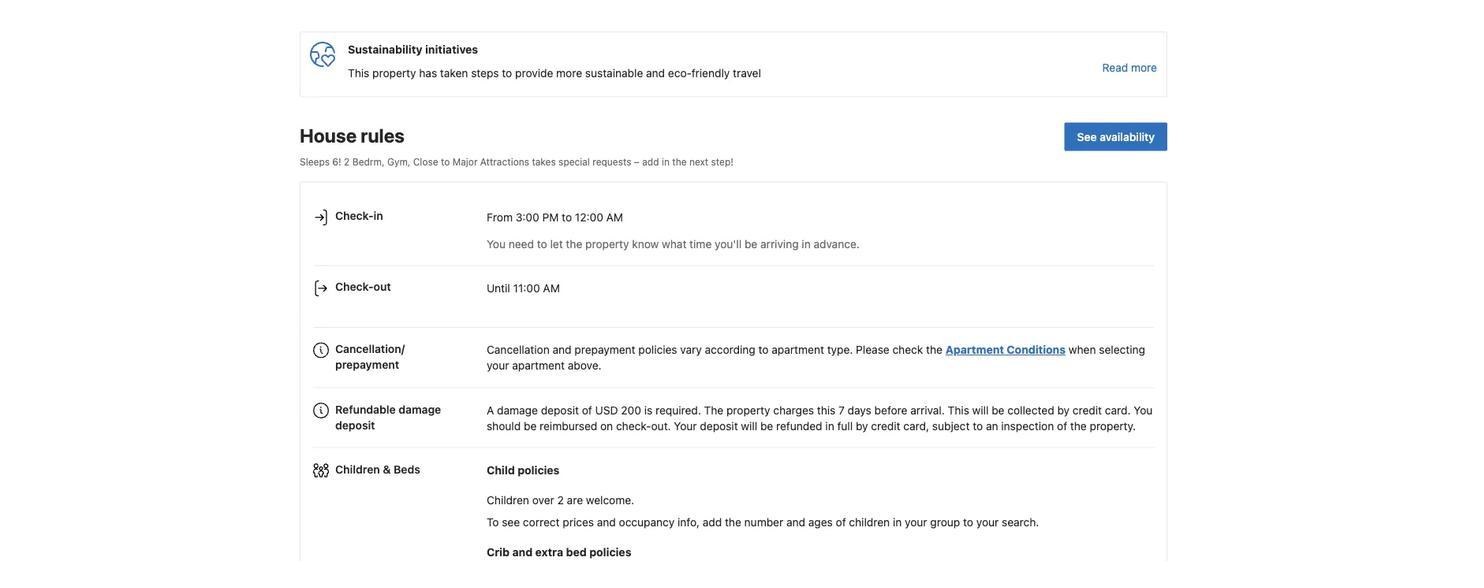 Task type: locate. For each thing, give the bounding box(es) containing it.
and left 'eco-'
[[646, 66, 665, 79]]

prepayment up above.
[[575, 344, 636, 357]]

required.
[[656, 404, 701, 417]]

collected
[[1008, 404, 1055, 417]]

damage
[[399, 403, 441, 416], [497, 404, 538, 417]]

initiatives
[[425, 43, 478, 56]]

damage inside refundable damage deposit
[[399, 403, 441, 416]]

1 vertical spatial 2
[[558, 494, 564, 507]]

to left the let
[[537, 238, 547, 251]]

policies up over at the left bottom of page
[[518, 464, 560, 477]]

0 vertical spatial will
[[973, 404, 989, 417]]

2 horizontal spatial of
[[1057, 420, 1068, 433]]

of left usd
[[582, 404, 592, 417]]

2 horizontal spatial deposit
[[700, 420, 738, 433]]

0 vertical spatial check-
[[335, 210, 374, 223]]

1 horizontal spatial children
[[487, 494, 529, 507]]

friendly
[[692, 66, 730, 79]]

in right arriving
[[802, 238, 811, 251]]

time
[[690, 238, 712, 251]]

0 horizontal spatial this
[[348, 66, 370, 79]]

of right 'inspection'
[[1057, 420, 1068, 433]]

1 vertical spatial prepayment
[[335, 358, 399, 371]]

1 vertical spatial will
[[741, 420, 758, 433]]

see availability
[[1078, 130, 1155, 143]]

your inside when selecting your apartment above.
[[487, 360, 509, 373]]

check-
[[335, 210, 374, 223], [335, 281, 374, 294]]

is
[[644, 404, 653, 417]]

policies left vary
[[639, 344, 677, 357]]

check-in
[[335, 210, 383, 223]]

provide
[[515, 66, 553, 79]]

advance.
[[814, 238, 860, 251]]

damage up should
[[497, 404, 538, 417]]

sleeps
[[300, 156, 330, 168]]

1 vertical spatial check-
[[335, 281, 374, 294]]

deposit down the at the bottom left of page
[[700, 420, 738, 433]]

this up the subject
[[948, 404, 970, 417]]

0 vertical spatial of
[[582, 404, 592, 417]]

1 check- from the top
[[335, 210, 374, 223]]

children left the &
[[335, 463, 380, 476]]

6!
[[332, 156, 341, 168]]

close
[[413, 156, 438, 168]]

be
[[745, 238, 758, 251], [992, 404, 1005, 417], [524, 420, 537, 433], [761, 420, 774, 433]]

property
[[372, 66, 416, 79], [586, 238, 629, 251], [727, 404, 771, 417]]

1 vertical spatial apartment
[[512, 360, 565, 373]]

1 vertical spatial policies
[[518, 464, 560, 477]]

1 vertical spatial add
[[703, 516, 722, 529]]

apartment left type.
[[772, 344, 825, 357]]

your
[[674, 420, 697, 433]]

card,
[[904, 420, 930, 433]]

deposit for refundable
[[335, 419, 375, 432]]

credit up the property.
[[1073, 404, 1102, 417]]

prepayment inside cancellation/ prepayment
[[335, 358, 399, 371]]

1 horizontal spatial deposit
[[541, 404, 579, 417]]

2 left are
[[558, 494, 564, 507]]

1 horizontal spatial prepayment
[[575, 344, 636, 357]]

deposit down refundable
[[335, 419, 375, 432]]

check-out
[[335, 281, 391, 294]]

credit down before
[[871, 420, 901, 433]]

read
[[1103, 61, 1129, 74]]

children for children & beds
[[335, 463, 380, 476]]

apartment inside when selecting your apartment above.
[[512, 360, 565, 373]]

check- up cancellation/
[[335, 281, 374, 294]]

read more button
[[1103, 60, 1158, 75]]

0 horizontal spatial your
[[487, 360, 509, 373]]

to left the an
[[973, 420, 983, 433]]

the inside a damage deposit of usd 200 is required. the property charges this 7 days before arrival. this will be collected by credit card. you should be reimbursed on check-out. your deposit will be refunded in full by credit card, subject to an inspection of the property.
[[1071, 420, 1087, 433]]

damage inside a damage deposit of usd 200 is required. the property charges this 7 days before arrival. this will be collected by credit card. you should be reimbursed on check-out. your deposit will be refunded in full by credit card, subject to an inspection of the property.
[[497, 404, 538, 417]]

apartment conditions link
[[946, 344, 1066, 357]]

when selecting your apartment above.
[[487, 344, 1146, 373]]

please
[[856, 344, 890, 357]]

1 horizontal spatial add
[[703, 516, 722, 529]]

child
[[487, 464, 515, 477]]

1 horizontal spatial 2
[[558, 494, 564, 507]]

1 horizontal spatial your
[[905, 516, 928, 529]]

1 vertical spatial you
[[1134, 404, 1153, 417]]

deposit up reimbursed on the bottom of the page
[[541, 404, 579, 417]]

this property has taken steps to provide more sustainable and eco-friendly travel
[[348, 66, 761, 79]]

0 horizontal spatial prepayment
[[335, 358, 399, 371]]

to right steps
[[502, 66, 512, 79]]

your left search.
[[977, 516, 999, 529]]

until
[[487, 282, 510, 295]]

apartment
[[772, 344, 825, 357], [512, 360, 565, 373]]

0 vertical spatial children
[[335, 463, 380, 476]]

1 horizontal spatial property
[[586, 238, 629, 251]]

to right according
[[759, 344, 769, 357]]

0 vertical spatial add
[[642, 156, 659, 168]]

add right info,
[[703, 516, 722, 529]]

attractions
[[480, 156, 529, 168]]

0 horizontal spatial credit
[[871, 420, 901, 433]]

welcome.
[[586, 494, 635, 507]]

0 vertical spatial apartment
[[772, 344, 825, 357]]

reimbursed
[[540, 420, 598, 433]]

see
[[1078, 130, 1097, 143]]

1 vertical spatial by
[[856, 420, 868, 433]]

a
[[487, 404, 494, 417]]

by down days
[[856, 420, 868, 433]]

will up the an
[[973, 404, 989, 417]]

2 vertical spatial property
[[727, 404, 771, 417]]

1 vertical spatial of
[[1057, 420, 1068, 433]]

of right 'ages'
[[836, 516, 846, 529]]

1 horizontal spatial more
[[1132, 61, 1158, 74]]

0 horizontal spatial deposit
[[335, 419, 375, 432]]

0 horizontal spatial apartment
[[512, 360, 565, 373]]

in left full
[[826, 420, 835, 433]]

property down the 12:00 am in the top left of the page
[[586, 238, 629, 251]]

1 horizontal spatial by
[[1058, 404, 1070, 417]]

by right collected
[[1058, 404, 1070, 417]]

selecting
[[1099, 344, 1146, 357]]

know
[[632, 238, 659, 251]]

1 horizontal spatial damage
[[497, 404, 538, 417]]

you
[[487, 238, 506, 251], [1134, 404, 1153, 417]]

prepayment
[[575, 344, 636, 357], [335, 358, 399, 371]]

0 horizontal spatial children
[[335, 463, 380, 476]]

credit
[[1073, 404, 1102, 417], [871, 420, 901, 433]]

–
[[634, 156, 640, 168]]

0 horizontal spatial add
[[642, 156, 659, 168]]

the
[[672, 156, 687, 168], [566, 238, 583, 251], [926, 344, 943, 357], [1071, 420, 1087, 433], [725, 516, 742, 529]]

1 vertical spatial property
[[586, 238, 629, 251]]

0 vertical spatial property
[[372, 66, 416, 79]]

by
[[1058, 404, 1070, 417], [856, 420, 868, 433]]

2 vertical spatial policies
[[590, 546, 632, 559]]

inspection
[[1002, 420, 1054, 433]]

you need to let the property know what time you'll be arriving in advance.
[[487, 238, 860, 251]]

property down sustainability
[[372, 66, 416, 79]]

steps
[[471, 66, 499, 79]]

and left 'ages'
[[787, 516, 806, 529]]

check
[[893, 344, 923, 357]]

1 horizontal spatial credit
[[1073, 404, 1102, 417]]

0 horizontal spatial by
[[856, 420, 868, 433]]

2 horizontal spatial policies
[[639, 344, 677, 357]]

2 right 6!
[[344, 156, 350, 168]]

0 horizontal spatial property
[[372, 66, 416, 79]]

your left group
[[905, 516, 928, 529]]

in
[[662, 156, 670, 168], [374, 210, 383, 223], [802, 238, 811, 251], [826, 420, 835, 433], [893, 516, 902, 529]]

1 vertical spatial this
[[948, 404, 970, 417]]

when
[[1069, 344, 1096, 357]]

what
[[662, 238, 687, 251]]

you right card.
[[1134, 404, 1153, 417]]

1 horizontal spatial policies
[[590, 546, 632, 559]]

of
[[582, 404, 592, 417], [1057, 420, 1068, 433], [836, 516, 846, 529]]

will
[[973, 404, 989, 417], [741, 420, 758, 433]]

apartment down cancellation
[[512, 360, 565, 373]]

be right should
[[524, 420, 537, 433]]

you left need
[[487, 238, 506, 251]]

policies
[[639, 344, 677, 357], [518, 464, 560, 477], [590, 546, 632, 559]]

1 horizontal spatial you
[[1134, 404, 1153, 417]]

deposit inside refundable damage deposit
[[335, 419, 375, 432]]

policies right bed
[[590, 546, 632, 559]]

2 horizontal spatial your
[[977, 516, 999, 529]]

property right the at the bottom left of page
[[727, 404, 771, 417]]

sustainable
[[585, 66, 643, 79]]

property.
[[1090, 420, 1136, 433]]

0 vertical spatial 2
[[344, 156, 350, 168]]

bed
[[566, 546, 587, 559]]

2 check- from the top
[[335, 281, 374, 294]]

gym,
[[387, 156, 411, 168]]

2
[[344, 156, 350, 168], [558, 494, 564, 507]]

children up see
[[487, 494, 529, 507]]

0 horizontal spatial damage
[[399, 403, 441, 416]]

this down sustainability
[[348, 66, 370, 79]]

crib
[[487, 546, 510, 559]]

occupancy
[[619, 516, 675, 529]]

will left refunded
[[741, 420, 758, 433]]

more right provide
[[556, 66, 582, 79]]

rules
[[361, 124, 405, 146]]

prepayment down cancellation/
[[335, 358, 399, 371]]

cancellation/
[[335, 343, 405, 356]]

from 3:00 pm to 12:00 am
[[487, 211, 623, 224]]

damage right refundable
[[399, 403, 441, 416]]

has
[[419, 66, 437, 79]]

children
[[335, 463, 380, 476], [487, 494, 529, 507]]

more right read
[[1132, 61, 1158, 74]]

arriving
[[761, 238, 799, 251]]

2 vertical spatial of
[[836, 516, 846, 529]]

1 vertical spatial credit
[[871, 420, 901, 433]]

0 horizontal spatial 2
[[344, 156, 350, 168]]

0 vertical spatial you
[[487, 238, 506, 251]]

the left the property.
[[1071, 420, 1087, 433]]

1 horizontal spatial this
[[948, 404, 970, 417]]

2 for are
[[558, 494, 564, 507]]

takes
[[532, 156, 556, 168]]

1 vertical spatial children
[[487, 494, 529, 507]]

bedrm,
[[352, 156, 385, 168]]

your down cancellation
[[487, 360, 509, 373]]

2 horizontal spatial property
[[727, 404, 771, 417]]

0 vertical spatial policies
[[639, 344, 677, 357]]

check- down bedrm,
[[335, 210, 374, 223]]

0 vertical spatial prepayment
[[575, 344, 636, 357]]

need
[[509, 238, 534, 251]]

1 horizontal spatial of
[[836, 516, 846, 529]]

add right –
[[642, 156, 659, 168]]



Task type: describe. For each thing, give the bounding box(es) containing it.
above.
[[568, 360, 602, 373]]

3:00 pm
[[516, 211, 559, 224]]

beds
[[394, 463, 420, 476]]

children & beds
[[335, 463, 420, 476]]

to inside a damage deposit of usd 200 is required. the property charges this 7 days before arrival. this will be collected by credit card. you should be reimbursed on check-out. your deposit will be refunded in full by credit card, subject to an inspection of the property.
[[973, 420, 983, 433]]

before
[[875, 404, 908, 417]]

be down charges
[[761, 420, 774, 433]]

are
[[567, 494, 583, 507]]

the right the let
[[566, 238, 583, 251]]

0 horizontal spatial more
[[556, 66, 582, 79]]

according
[[705, 344, 756, 357]]

see
[[502, 516, 520, 529]]

check- for in
[[335, 210, 374, 223]]

200
[[621, 404, 641, 417]]

you'll
[[715, 238, 742, 251]]

group
[[931, 516, 960, 529]]

conditions
[[1007, 344, 1066, 357]]

usd
[[595, 404, 618, 417]]

1 horizontal spatial will
[[973, 404, 989, 417]]

to see correct prices and occupancy info, add the number and ages of children in your group to your search.
[[487, 516, 1040, 529]]

special
[[559, 156, 590, 168]]

over
[[532, 494, 555, 507]]

in inside a damage deposit of usd 200 is required. the property charges this 7 days before arrival. this will be collected by credit card. you should be reimbursed on check-out. your deposit will be refunded in full by credit card, subject to an inspection of the property.
[[826, 420, 835, 433]]

children over 2 are welcome.
[[487, 494, 635, 507]]

search.
[[1002, 516, 1040, 529]]

correct
[[523, 516, 560, 529]]

refundable
[[335, 403, 396, 416]]

travel
[[733, 66, 761, 79]]

to left the major
[[441, 156, 450, 168]]

2 for bedrm,
[[344, 156, 350, 168]]

full
[[838, 420, 853, 433]]

card.
[[1105, 404, 1131, 417]]

from
[[487, 211, 513, 224]]

be up the an
[[992, 404, 1005, 417]]

house
[[300, 124, 357, 146]]

0 horizontal spatial will
[[741, 420, 758, 433]]

11:00 am
[[513, 282, 560, 295]]

an
[[986, 420, 999, 433]]

type.
[[827, 344, 853, 357]]

this inside a damage deposit of usd 200 is required. the property charges this 7 days before arrival. this will be collected by credit card. you should be reimbursed on check-out. your deposit will be refunded in full by credit card, subject to an inspection of the property.
[[948, 404, 970, 417]]

extra
[[535, 546, 563, 559]]

child policies
[[487, 464, 560, 477]]

subject
[[933, 420, 970, 433]]

crib and extra bed policies
[[487, 546, 632, 559]]

more inside button
[[1132, 61, 1158, 74]]

on
[[601, 420, 613, 433]]

taken
[[440, 66, 468, 79]]

0 horizontal spatial policies
[[518, 464, 560, 477]]

major
[[453, 156, 478, 168]]

and down welcome.
[[597, 516, 616, 529]]

the left number
[[725, 516, 742, 529]]

be right you'll
[[745, 238, 758, 251]]

until 11:00 am
[[487, 282, 560, 295]]

house rules
[[300, 124, 405, 146]]

&
[[383, 463, 391, 476]]

0 vertical spatial this
[[348, 66, 370, 79]]

requests
[[593, 156, 632, 168]]

and right "crib"
[[512, 546, 533, 559]]

cancellation
[[487, 344, 550, 357]]

step!
[[711, 156, 734, 168]]

you inside a damage deposit of usd 200 is required. the property charges this 7 days before arrival. this will be collected by credit card. you should be reimbursed on check-out. your deposit will be refunded in full by credit card, subject to an inspection of the property.
[[1134, 404, 1153, 417]]

to up the let
[[562, 211, 572, 224]]

info,
[[678, 516, 700, 529]]

out
[[374, 281, 391, 294]]

days
[[848, 404, 872, 417]]

the right check
[[926, 344, 943, 357]]

this
[[817, 404, 836, 417]]

0 vertical spatial by
[[1058, 404, 1070, 417]]

number
[[745, 516, 784, 529]]

12:00 am
[[575, 211, 623, 224]]

to right group
[[963, 516, 974, 529]]

1 horizontal spatial apartment
[[772, 344, 825, 357]]

damage for refundable
[[399, 403, 441, 416]]

should
[[487, 420, 521, 433]]

and up above.
[[553, 344, 572, 357]]

out.
[[651, 420, 671, 433]]

eco-
[[668, 66, 692, 79]]

0 vertical spatial credit
[[1073, 404, 1102, 417]]

in right –
[[662, 156, 670, 168]]

apartment
[[946, 344, 1004, 357]]

sustainability initiatives
[[348, 43, 478, 56]]

children
[[849, 516, 890, 529]]

vary
[[680, 344, 702, 357]]

refunded
[[776, 420, 823, 433]]

in right children
[[893, 516, 902, 529]]

to
[[487, 516, 499, 529]]

the left 'next'
[[672, 156, 687, 168]]

0 horizontal spatial you
[[487, 238, 506, 251]]

0 horizontal spatial of
[[582, 404, 592, 417]]

sustainability
[[348, 43, 423, 56]]

in down bedrm,
[[374, 210, 383, 223]]

cancellation/ prepayment
[[335, 343, 405, 371]]

let
[[550, 238, 563, 251]]

property inside a damage deposit of usd 200 is required. the property charges this 7 days before arrival. this will be collected by credit card. you should be reimbursed on check-out. your deposit will be refunded in full by credit card, subject to an inspection of the property.
[[727, 404, 771, 417]]

damage for a
[[497, 404, 538, 417]]

check- for out
[[335, 281, 374, 294]]

availability
[[1100, 130, 1155, 143]]

next
[[690, 156, 709, 168]]

7
[[839, 404, 845, 417]]

cancellation and prepayment policies vary according to apartment type. please check the apartment conditions
[[487, 344, 1066, 357]]

children for children over 2 are welcome.
[[487, 494, 529, 507]]

check-
[[616, 420, 651, 433]]

arrival.
[[911, 404, 945, 417]]

ages
[[809, 516, 833, 529]]

deposit for a
[[541, 404, 579, 417]]

charges
[[773, 404, 814, 417]]



Task type: vqa. For each thing, say whether or not it's contained in the screenshot.
takes
yes



